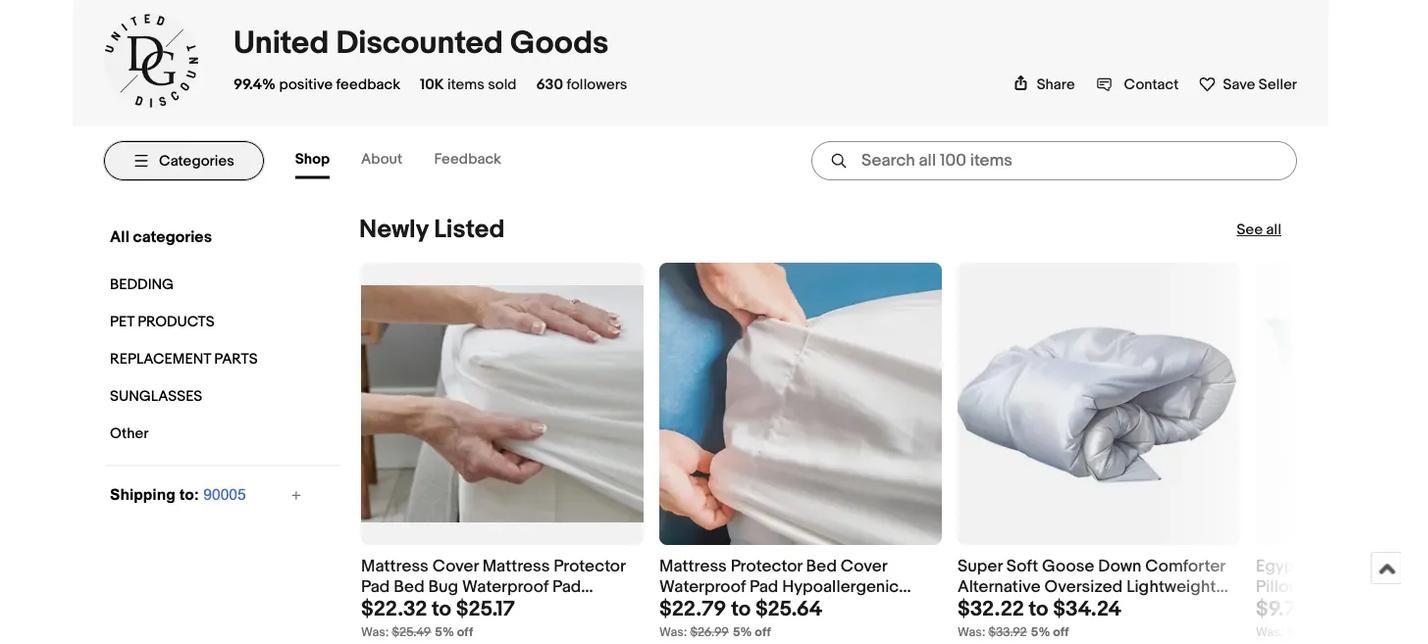 Task type: vqa. For each thing, say whether or not it's contained in the screenshot.
Waterproof within the mattress protector bed cover waterproof pad hypoallergenic deep pocket all sizes
yes



Task type: describe. For each thing, give the bounding box(es) containing it.
see
[[1237, 221, 1263, 239]]

super soft goose down comforter alternative oversized lightweight white  : quick view image
[[958, 310, 1241, 499]]

categories
[[133, 228, 212, 247]]

contact link
[[1097, 76, 1179, 93]]

$22.32
[[361, 597, 427, 623]]

about
[[361, 151, 403, 168]]

share
[[1037, 76, 1075, 93]]

categories button
[[104, 141, 264, 181]]

items
[[448, 76, 485, 93]]

$25.17
[[456, 597, 515, 623]]

waterproof inside mattress protector bed cover waterproof pad hypoallergenic deep pocket all sizes
[[660, 577, 746, 598]]

off for $25.64
[[755, 626, 771, 641]]

pet
[[110, 314, 134, 331]]

cover inside mattress cover mattress protector pad bed bug waterproof pad hypoallergenic pad
[[432, 557, 479, 578]]

$25.64
[[756, 597, 823, 623]]

bed inside mattress protector bed cover waterproof pad hypoallergenic deep pocket all sizes
[[806, 557, 837, 578]]

tab list containing shop
[[295, 143, 533, 179]]

replacement parts link
[[105, 346, 296, 373]]

discounted
[[336, 25, 503, 63]]

mattress cover mattress protector pad bed bug waterproof pad hypoallergenic pad
[[361, 557, 626, 618]]

united
[[234, 25, 329, 63]]

sizes
[[787, 598, 827, 618]]

was: for $22.79
[[660, 626, 688, 641]]

all
[[1267, 221, 1282, 239]]

$9.74 was: $11.25
[[1256, 597, 1320, 641]]

goods
[[510, 25, 609, 63]]

bedding link
[[105, 271, 296, 299]]

newly
[[359, 215, 428, 245]]

soft
[[1007, 557, 1039, 578]]

replacement parts
[[110, 351, 258, 369]]

goose
[[1042, 557, 1095, 578]]

save
[[1223, 76, 1256, 93]]

0 vertical spatial all
[[110, 228, 129, 247]]

mattress for $22.79
[[660, 557, 727, 578]]

99.4%
[[234, 76, 276, 93]]

2 mattress from the left
[[483, 557, 550, 578]]

$32.22
[[958, 597, 1025, 623]]

$11.25
[[1287, 626, 1320, 641]]

oversized
[[1045, 577, 1123, 598]]

seller
[[1259, 76, 1298, 93]]

deep
[[660, 598, 702, 618]]

$22.32 to $25.17 was: $25.49 5% off
[[361, 597, 515, 641]]

$22.79 to $25.64 was: $26.99 5% off
[[660, 597, 823, 641]]

shipping to: 90005
[[110, 486, 246, 504]]

mattress protector bed cover waterproof pad hypoallergenic deep pocket all sizes button
[[660, 557, 942, 618]]

$22.79
[[660, 597, 727, 623]]

to for $22.32
[[432, 597, 452, 623]]

to:
[[180, 486, 199, 504]]

down
[[1099, 557, 1142, 578]]

cover inside mattress protector bed cover waterproof pad hypoallergenic deep pocket all sizes
[[841, 557, 887, 578]]

egyptian
[[1256, 557, 1323, 578]]

pocket
[[706, 598, 759, 618]]

all categories
[[110, 228, 212, 247]]

lightweight
[[1127, 577, 1217, 598]]

$33.92
[[989, 626, 1027, 641]]

10k items sold
[[420, 76, 517, 93]]

save seller button
[[1199, 72, 1298, 93]]

off for $34.24
[[1053, 626, 1070, 641]]

was: for $32.22
[[958, 626, 986, 641]]

waterproof inside mattress cover mattress protector pad bed bug waterproof pad hypoallergenic pad
[[462, 577, 549, 598]]

was: for $22.32
[[361, 626, 389, 641]]

pad inside mattress protector bed cover waterproof pad hypoallergenic deep pocket all sizes
[[750, 577, 779, 598]]

mattress for $22.32
[[361, 557, 429, 578]]

see all link
[[813, 221, 1282, 255]]

fe
[[1385, 557, 1402, 578]]

egyptian cotton fe button
[[1256, 557, 1402, 618]]

united discounted goods image
[[104, 14, 198, 107]]

save seller
[[1223, 76, 1298, 93]]

all inside mattress protector bed cover waterproof pad hypoallergenic deep pocket all sizes
[[763, 598, 783, 618]]

protector inside mattress protector bed cover waterproof pad hypoallergenic deep pocket all sizes
[[731, 557, 803, 578]]

off for $25.17
[[457, 626, 473, 641]]

pet products
[[110, 314, 215, 331]]

egyptian cotton fe
[[1256, 557, 1402, 618]]

bedding
[[110, 276, 174, 294]]

to for $22.79
[[731, 597, 751, 623]]

$32.22 to $34.24 was: $33.92 5% off
[[958, 597, 1122, 641]]

mattress protector bed cover waterproof pad hypoallergenic deep pocket all sizes
[[660, 557, 899, 618]]



Task type: locate. For each thing, give the bounding box(es) containing it.
3 off from the left
[[1053, 626, 1070, 641]]

bed inside mattress cover mattress protector pad bed bug waterproof pad hypoallergenic pad
[[394, 577, 425, 598]]

3 5% from the left
[[1031, 626, 1051, 641]]

waterproof right bug
[[462, 577, 549, 598]]

cover
[[432, 557, 479, 578], [841, 557, 887, 578]]

mattress cover mattress protector pad bed bug waterproof pad hypoallergenic pad : quick view image
[[361, 286, 644, 523]]

was: inside the $9.74 was: $11.25
[[1256, 626, 1284, 641]]

all left sizes at the right bottom of page
[[763, 598, 783, 618]]

5% inside $22.79 to $25.64 was: $26.99 5% off
[[733, 626, 752, 641]]

newly listed
[[359, 215, 505, 245]]

10k
[[420, 76, 444, 93]]

waterproof
[[462, 577, 549, 598], [660, 577, 746, 598]]

off down the $34.24
[[1053, 626, 1070, 641]]

to inside $32.22 to $34.24 was: $33.92 5% off
[[1029, 597, 1049, 623]]

mattress inside mattress protector bed cover waterproof pad hypoallergenic deep pocket all sizes
[[660, 557, 727, 578]]

off
[[457, 626, 473, 641], [755, 626, 771, 641], [1053, 626, 1070, 641]]

followers
[[567, 76, 628, 93]]

$26.99
[[690, 626, 729, 641]]

1 horizontal spatial off
[[755, 626, 771, 641]]

super soft goose down comforter alternative oversized lightweight white button
[[958, 557, 1241, 618]]

see all
[[1237, 221, 1282, 239]]

shop
[[295, 151, 330, 168]]

1 horizontal spatial bed
[[806, 557, 837, 578]]

5% right "$25.49"
[[435, 626, 454, 641]]

protector
[[554, 557, 626, 578], [731, 557, 803, 578]]

5% for $34.24
[[1031, 626, 1051, 641]]

other link
[[105, 421, 296, 448]]

1 horizontal spatial all
[[763, 598, 783, 618]]

shipping
[[110, 486, 175, 504]]

0 horizontal spatial mattress
[[361, 557, 429, 578]]

categories
[[159, 152, 234, 170]]

alternative
[[958, 577, 1041, 598]]

feedback
[[434, 151, 501, 168]]

off inside "$22.32 to $25.17 was: $25.49 5% off"
[[457, 626, 473, 641]]

mattress cover mattress protector pad bed bug waterproof pad hypoallergenic pad button
[[361, 557, 644, 618]]

pad
[[361, 577, 390, 598], [553, 577, 581, 598], [750, 577, 779, 598], [482, 598, 511, 618]]

2 cover from the left
[[841, 557, 887, 578]]

1 off from the left
[[457, 626, 473, 641]]

0 horizontal spatial all
[[110, 228, 129, 247]]

white
[[958, 598, 1002, 618]]

listed
[[434, 215, 505, 245]]

sold
[[488, 76, 517, 93]]

1 to from the left
[[432, 597, 452, 623]]

2 horizontal spatial off
[[1053, 626, 1070, 641]]

egyptian cotton feel 1800 count pillow case set queen standard king pillowcase  : quick view image
[[1256, 279, 1402, 530]]

to right $22.79
[[731, 597, 751, 623]]

positive
[[279, 76, 333, 93]]

sunglasses
[[110, 388, 202, 406]]

0 horizontal spatial hypoallergenic
[[361, 598, 478, 618]]

cotton
[[1327, 557, 1381, 578]]

0 horizontal spatial bed
[[394, 577, 425, 598]]

other
[[110, 425, 149, 443]]

5% down pocket
[[733, 626, 752, 641]]

3 mattress from the left
[[660, 557, 727, 578]]

630
[[536, 76, 563, 93]]

5% inside "$22.32 to $25.17 was: $25.49 5% off"
[[435, 626, 454, 641]]

feedback
[[336, 76, 400, 93]]

bed left bug
[[394, 577, 425, 598]]

mattress up '$25.17'
[[483, 557, 550, 578]]

5% for $25.17
[[435, 626, 454, 641]]

was: down the deep
[[660, 626, 688, 641]]

mattress
[[361, 557, 429, 578], [483, 557, 550, 578], [660, 557, 727, 578]]

3 to from the left
[[1029, 597, 1049, 623]]

1 horizontal spatial mattress
[[483, 557, 550, 578]]

tab list
[[295, 143, 533, 179]]

0 horizontal spatial to
[[432, 597, 452, 623]]

1 waterproof from the left
[[462, 577, 549, 598]]

1 horizontal spatial cover
[[841, 557, 887, 578]]

2 horizontal spatial 5%
[[1031, 626, 1051, 641]]

1 5% from the left
[[435, 626, 454, 641]]

1 mattress from the left
[[361, 557, 429, 578]]

comforter
[[1146, 557, 1226, 578]]

to inside "$22.32 to $25.17 was: $25.49 5% off"
[[432, 597, 452, 623]]

1 cover from the left
[[432, 557, 479, 578]]

90005
[[203, 486, 246, 504]]

5% right $33.92
[[1031, 626, 1051, 641]]

1 horizontal spatial 5%
[[733, 626, 752, 641]]

1 horizontal spatial to
[[731, 597, 751, 623]]

1 horizontal spatial protector
[[731, 557, 803, 578]]

5%
[[435, 626, 454, 641], [733, 626, 752, 641], [1031, 626, 1051, 641]]

was: down $9.74
[[1256, 626, 1284, 641]]

0 horizontal spatial 5%
[[435, 626, 454, 641]]

replacement
[[110, 351, 211, 369]]

99.4% positive feedback
[[234, 76, 400, 93]]

was: inside "$22.32 to $25.17 was: $25.49 5% off"
[[361, 626, 389, 641]]

off inside $32.22 to $34.24 was: $33.92 5% off
[[1053, 626, 1070, 641]]

super
[[958, 557, 1003, 578]]

all up "bedding"
[[110, 228, 129, 247]]

share button
[[1014, 76, 1075, 93]]

hypoallergenic
[[782, 577, 899, 598], [361, 598, 478, 618]]

was: down the 'white'
[[958, 626, 986, 641]]

$9.74
[[1256, 597, 1308, 623]]

2 protector from the left
[[731, 557, 803, 578]]

all
[[110, 228, 129, 247], [763, 598, 783, 618]]

0 horizontal spatial cover
[[432, 557, 479, 578]]

off down '$25.17'
[[457, 626, 473, 641]]

3 was: from the left
[[958, 626, 986, 641]]

sunglasses link
[[105, 383, 296, 411]]

hypoallergenic inside mattress protector bed cover waterproof pad hypoallergenic deep pocket all sizes
[[782, 577, 899, 598]]

hypoallergenic inside mattress cover mattress protector pad bed bug waterproof pad hypoallergenic pad
[[361, 598, 478, 618]]

to inside $22.79 to $25.64 was: $26.99 5% off
[[731, 597, 751, 623]]

off down $25.64 in the bottom right of the page
[[755, 626, 771, 641]]

2 horizontal spatial to
[[1029, 597, 1049, 623]]

newly listed tab panel
[[104, 195, 1402, 644]]

4 was: from the left
[[1256, 626, 1284, 641]]

1 horizontal spatial waterproof
[[660, 577, 746, 598]]

to left '$25.17'
[[432, 597, 452, 623]]

$25.49
[[392, 626, 431, 641]]

mattress up $22.32
[[361, 557, 429, 578]]

0 horizontal spatial protector
[[554, 557, 626, 578]]

Search all 100 items field
[[812, 141, 1298, 181]]

to down soft in the bottom of the page
[[1029, 597, 1049, 623]]

waterproof up $26.99 on the bottom of page
[[660, 577, 746, 598]]

0 horizontal spatial waterproof
[[462, 577, 549, 598]]

1 horizontal spatial hypoallergenic
[[782, 577, 899, 598]]

super soft goose down comforter alternative oversized lightweight white
[[958, 557, 1226, 618]]

protector inside mattress cover mattress protector pad bed bug waterproof pad hypoallergenic pad
[[554, 557, 626, 578]]

parts
[[214, 351, 258, 369]]

was: inside $32.22 to $34.24 was: $33.92 5% off
[[958, 626, 986, 641]]

mattress protector bed cover waterproof pad hypoallergenic deep pocket all sizes : quick view image
[[660, 263, 942, 546]]

2 5% from the left
[[733, 626, 752, 641]]

5% inside $32.22 to $34.24 was: $33.92 5% off
[[1031, 626, 1051, 641]]

off inside $22.79 to $25.64 was: $26.99 5% off
[[755, 626, 771, 641]]

bed up sizes at the right bottom of page
[[806, 557, 837, 578]]

contact
[[1124, 76, 1179, 93]]

mattress up the deep
[[660, 557, 727, 578]]

2 off from the left
[[755, 626, 771, 641]]

bug
[[428, 577, 459, 598]]

$34.24
[[1053, 597, 1122, 623]]

was: down $22.32
[[361, 626, 389, 641]]

1 was: from the left
[[361, 626, 389, 641]]

united discounted goods
[[234, 25, 609, 63]]

was: inside $22.79 to $25.64 was: $26.99 5% off
[[660, 626, 688, 641]]

5% for $25.64
[[733, 626, 752, 641]]

2 was: from the left
[[660, 626, 688, 641]]

bed
[[806, 557, 837, 578], [394, 577, 425, 598]]

products
[[138, 314, 215, 331]]

2 waterproof from the left
[[660, 577, 746, 598]]

2 to from the left
[[731, 597, 751, 623]]

all categories link
[[105, 223, 303, 252]]

1 protector from the left
[[554, 557, 626, 578]]

1 vertical spatial all
[[763, 598, 783, 618]]

to
[[432, 597, 452, 623], [731, 597, 751, 623], [1029, 597, 1049, 623]]

was:
[[361, 626, 389, 641], [660, 626, 688, 641], [958, 626, 986, 641], [1256, 626, 1284, 641]]

united discounted goods link
[[234, 25, 609, 63]]

0 horizontal spatial off
[[457, 626, 473, 641]]

2 horizontal spatial mattress
[[660, 557, 727, 578]]

pet products link
[[105, 309, 296, 336]]

630 followers
[[536, 76, 628, 93]]

to for $32.22
[[1029, 597, 1049, 623]]



